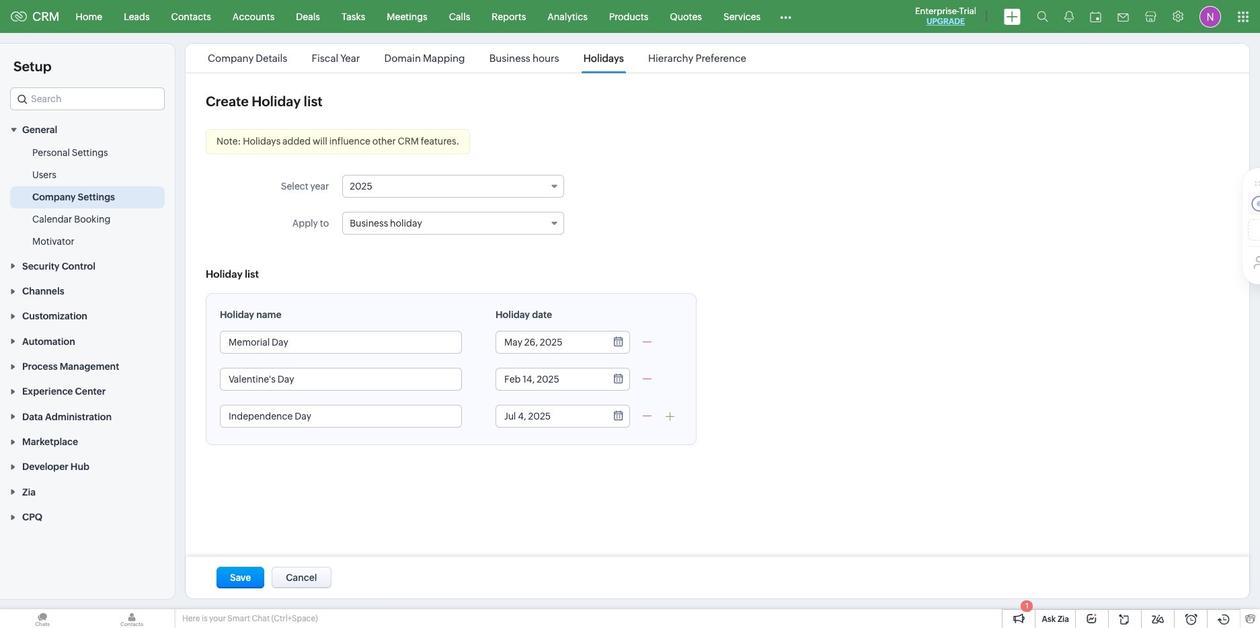 Task type: describe. For each thing, give the bounding box(es) containing it.
2 row from the top
[[543, 295, 695, 313]]

friday column header
[[632, 278, 650, 292]]

tuesday column header
[[565, 278, 583, 292]]

contacts image
[[89, 610, 174, 628]]

MMM d, yyyy text field
[[497, 369, 604, 390]]

3 row from the top
[[543, 316, 695, 334]]

6 row from the top
[[543, 378, 695, 396]]

thursday column header
[[610, 278, 628, 292]]

4 row from the top
[[543, 336, 695, 355]]

monday column header
[[543, 278, 561, 292]]



Task type: locate. For each thing, give the bounding box(es) containing it.
2 holiday name text field from the top
[[221, 369, 462, 390]]

holiday name text field for second mmm d, yyyy text box from the bottom of the page
[[221, 332, 462, 353]]

2 vertical spatial holiday name text field
[[221, 406, 462, 427]]

2 mmm d, yyyy text field from the top
[[497, 406, 604, 427]]

MMM d, yyyy text field
[[497, 332, 604, 353], [497, 406, 604, 427]]

3 holiday name text field from the top
[[221, 406, 462, 427]]

1 row from the top
[[543, 278, 695, 292]]

1 vertical spatial mmm d, yyyy text field
[[497, 406, 604, 427]]

profile element
[[1192, 0, 1230, 33]]

list
[[196, 44, 759, 73]]

sunday column header
[[676, 278, 695, 292]]

mmm d, yyyy text field up mmm d, yyyy text field
[[497, 332, 604, 353]]

mmm d, yyyy text field down mmm d, yyyy text field
[[497, 406, 604, 427]]

holiday name text field for mmm d, yyyy text field
[[221, 369, 462, 390]]

holiday name text field for 1st mmm d, yyyy text box from the bottom of the page
[[221, 406, 462, 427]]

profile image
[[1200, 6, 1222, 27]]

1 holiday name text field from the top
[[221, 332, 462, 353]]

saturday column header
[[654, 278, 672, 292]]

row
[[543, 278, 695, 292], [543, 295, 695, 313], [543, 316, 695, 334], [543, 336, 695, 355], [543, 357, 695, 375], [543, 378, 695, 396]]

wednesday column header
[[587, 278, 606, 292]]

0 vertical spatial mmm d, yyyy text field
[[497, 332, 604, 353]]

5 row from the top
[[543, 357, 695, 375]]

chats image
[[0, 610, 85, 628]]

1 mmm d, yyyy text field from the top
[[497, 332, 604, 353]]

Holiday name text field
[[221, 332, 462, 353], [221, 369, 462, 390], [221, 406, 462, 427]]

0 vertical spatial holiday name text field
[[221, 332, 462, 353]]

1 vertical spatial holiday name text field
[[221, 369, 462, 390]]

region
[[0, 142, 175, 253]]

grid
[[533, 275, 704, 404]]

cell
[[543, 295, 561, 313], [610, 316, 628, 334], [632, 316, 650, 334], [654, 316, 672, 334], [654, 336, 672, 355], [632, 357, 650, 375], [632, 378, 650, 396], [654, 378, 672, 396], [676, 378, 695, 396]]



Task type: vqa. For each thing, say whether or not it's contained in the screenshot.
'No. Of Employees'
no



